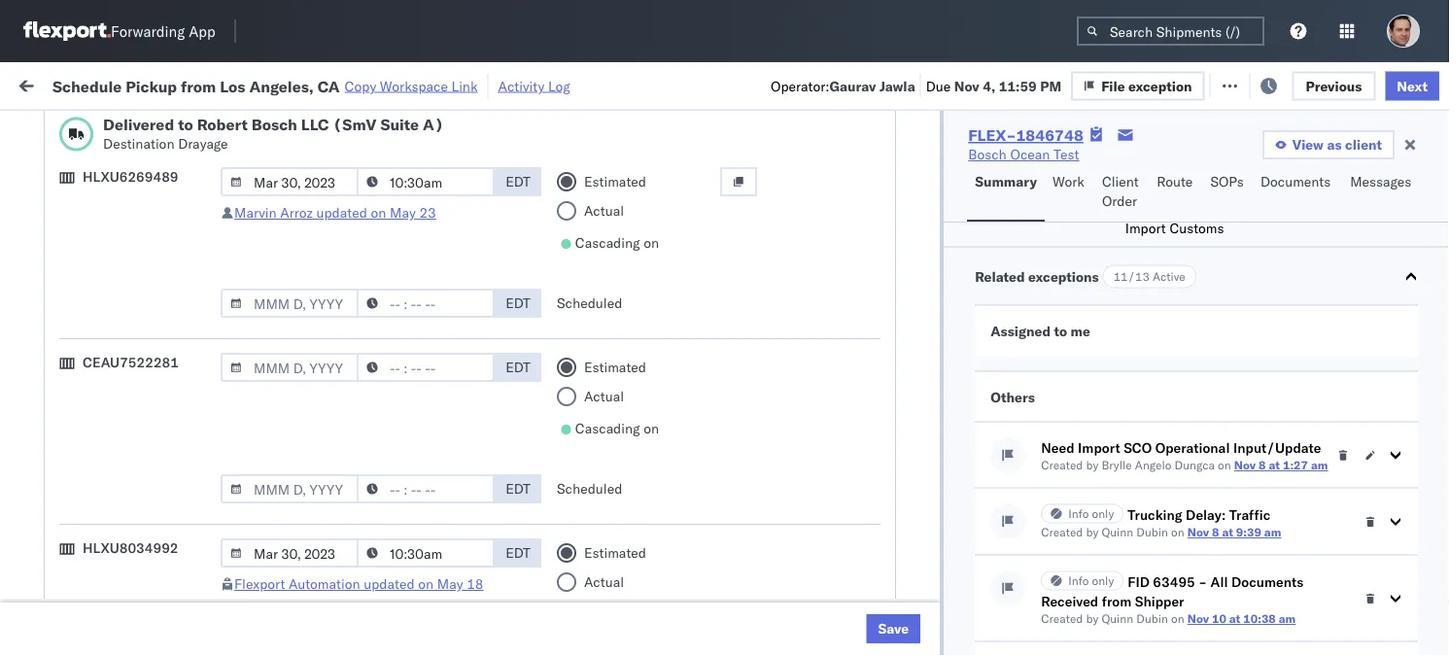Task type: locate. For each thing, give the bounding box(es) containing it.
pst,
[[379, 494, 409, 511], [371, 537, 400, 554], [372, 580, 401, 597]]

0 vertical spatial mmm d, yyyy text field
[[221, 168, 359, 197]]

schedule delivery appointment link for 11:59 pm pst, dec 13, 2022
[[45, 492, 239, 512]]

2 vertical spatial flexport
[[721, 623, 772, 640]]

bosch ocean test
[[968, 146, 1080, 163], [848, 238, 959, 255], [848, 280, 959, 297], [721, 323, 832, 340], [848, 323, 959, 340], [848, 366, 959, 383], [848, 409, 959, 426], [848, 452, 959, 469], [848, 494, 959, 511], [848, 537, 959, 554], [721, 580, 832, 597], [848, 580, 959, 597]]

flex-1846748 up sco
[[1073, 409, 1174, 426]]

0 vertical spatial updated
[[316, 205, 367, 222]]

1 vertical spatial 8
[[1212, 525, 1220, 540]]

need import sco operational input/update created by brylle angelo dungca on nov 8 at 1:27 am
[[1041, 439, 1329, 473]]

documents
[[1261, 173, 1331, 190], [45, 204, 115, 221], [45, 418, 115, 435], [1232, 574, 1304, 591]]

lhuu7894563, uetu5238478 up traffic
[[1198, 451, 1396, 468]]

bosch inside delivered to robert bosch llc (smv suite a) destination drayage
[[252, 115, 297, 135]]

1 vertical spatial cascading
[[575, 420, 640, 437]]

ceau7522281, for schedule delivery appointment button related to 11:59 pm pdt, nov 4, 2022
[[1198, 323, 1298, 340]]

0 vertical spatial upload customs clearance documents button
[[45, 183, 276, 224]]

2 upload customs clearance documents from the top
[[45, 398, 213, 435]]

3 lhuu7894563, uetu5238478 from the top
[[1198, 537, 1396, 554]]

2 vertical spatial am
[[1279, 612, 1296, 627]]

los for schedule pickup from los angeles, ca button related to abcdefg78456546
[[183, 441, 205, 458]]

updated for automation
[[364, 576, 415, 593]]

nov 8 at 9:39 am button
[[1188, 525, 1282, 540]]

2 vertical spatial schedule pickup from los angeles, ca button
[[45, 440, 276, 481]]

1 flex-1889466 from the top
[[1073, 452, 1174, 469]]

ca inside confirm pickup from los angeles, ca
[[45, 546, 63, 563]]

only
[[1092, 507, 1114, 522], [1092, 574, 1114, 589]]

upload customs clearance documents button down workitem button
[[45, 183, 276, 224]]

0 vertical spatial work
[[211, 75, 245, 92]]

4 fcl from the top
[[638, 323, 663, 340]]

import for need
[[1078, 439, 1121, 456]]

customs inside none import customs
[[1170, 220, 1225, 237]]

0 vertical spatial dec
[[412, 494, 438, 511]]

resize handle column header for client name button at the top of the page
[[815, 151, 838, 655]]

pickup for schedule pickup from los angeles, ca button related to abcdefg78456546
[[106, 441, 148, 458]]

created down received
[[1041, 612, 1083, 627]]

-- : -- -- text field
[[357, 289, 495, 318], [357, 353, 495, 383], [357, 475, 495, 504], [357, 539, 495, 568]]

1 horizontal spatial may
[[437, 576, 463, 593]]

2 flex-1889466 from the top
[[1073, 494, 1174, 511]]

0 horizontal spatial 8
[[1212, 525, 1220, 540]]

1 vertical spatial 11:59 pm pdt, nov 4, 2022
[[313, 323, 492, 340]]

flex-1889466 up flex-1893174
[[1073, 580, 1174, 597]]

0 vertical spatial appointment
[[159, 237, 239, 254]]

0 horizontal spatial numbers
[[1198, 167, 1246, 181]]

trucking
[[1128, 507, 1183, 524]]

am right 10:38
[[1279, 612, 1296, 627]]

updated right "arroz"
[[316, 205, 367, 222]]

2 confirm from the top
[[45, 579, 94, 596]]

to up drayage
[[178, 115, 193, 135]]

0 vertical spatial schedule delivery appointment link
[[45, 236, 239, 255]]

created up received
[[1041, 525, 1083, 540]]

schedule delivery appointment down hlxu6269489
[[45, 237, 239, 254]]

operator:
[[771, 77, 830, 94]]

schedule for schedule pickup from los angeles, ca button related to abcdefg78456546
[[45, 441, 102, 458]]

cascading for hlxu6269489
[[575, 235, 640, 252]]

may for 23
[[390, 205, 416, 222]]

2 ceau7522281, from the top
[[1198, 280, 1298, 297]]

1 quinn from the top
[[1102, 525, 1134, 540]]

0 vertical spatial am
[[354, 195, 377, 212]]

2 vertical spatial by
[[1086, 612, 1099, 627]]

delivery up hlxu8034992
[[106, 493, 156, 510]]

updated down 4:00 pm pst, dec 23, 2022
[[364, 576, 415, 593]]

work
[[56, 70, 106, 97]]

3 schedule pickup from los angeles, ca button from the top
[[45, 440, 276, 481]]

1 horizontal spatial :
[[447, 121, 451, 135]]

demo left bookings in the bottom right of the page
[[776, 623, 812, 640]]

resize handle column header
[[278, 151, 301, 655], [494, 151, 517, 655], [562, 151, 585, 655], [688, 151, 712, 655], [815, 151, 838, 655], [1009, 151, 1032, 655], [1165, 151, 1188, 655], [1291, 151, 1314, 655], [1415, 151, 1438, 655]]

3 ocean fcl from the top
[[595, 280, 663, 297]]

4, for schedule pickup from los angeles, ca button corresponding to test123456
[[442, 366, 454, 383]]

2 cascading on from the top
[[575, 420, 659, 437]]

0 vertical spatial schedule pickup from los angeles, ca button
[[45, 269, 276, 310]]

flex-1889466 up fid
[[1073, 537, 1174, 554]]

lhuu7894563, up nov 10 at 10:38 am 'button'
[[1198, 579, 1298, 596]]

0 horizontal spatial to
[[178, 115, 193, 135]]

schedule delivery appointment button down hlxu6269489
[[45, 236, 239, 257]]

hlxu80
[[1404, 237, 1450, 254], [1404, 280, 1450, 297], [1404, 323, 1450, 340], [1404, 366, 1450, 383], [1404, 408, 1450, 425]]

1 vertical spatial schedule pickup from los angeles, ca
[[45, 355, 262, 392]]

1889466 for 11:59 pm pst, dec 13, 2022
[[1115, 494, 1174, 511]]

1 vertical spatial work
[[1053, 173, 1085, 190]]

hlxu6269489, for first schedule pickup from los angeles, ca button from the top of the page
[[1301, 280, 1401, 297]]

nov 8 at 1:27 am button
[[1235, 458, 1329, 473]]

upload customs clearance documents link for first upload customs clearance documents button from the bottom
[[45, 397, 276, 436]]

1 fcl from the top
[[638, 195, 663, 212]]

all
[[1211, 574, 1228, 591]]

6 resize handle column header from the left
[[1009, 151, 1032, 655]]

schedule delivery appointment button up ceau7522281
[[45, 321, 239, 343]]

2 vertical spatial schedule pickup from los angeles, ca link
[[45, 440, 276, 479]]

1 vertical spatial mmm d, yyyy text field
[[221, 475, 359, 504]]

2 quinn from the top
[[1102, 612, 1134, 627]]

to inside delivered to robert bosch llc (smv suite a) destination drayage
[[178, 115, 193, 135]]

workspace
[[380, 77, 448, 94]]

3 lhuu7894563, from the top
[[1198, 537, 1298, 554]]

upload customs clearance documents for first upload customs clearance documents button upload customs clearance documents link
[[45, 184, 213, 221]]

confirm up "confirm delivery" on the left bottom of page
[[45, 526, 94, 543]]

hlxu6269489, for schedule delivery appointment button related to 11:59 pm pdt, nov 4, 2022
[[1301, 323, 1401, 340]]

import work
[[164, 75, 245, 92]]

1 scheduled from the top
[[557, 295, 623, 312]]

am right 6:00
[[346, 580, 368, 597]]

1 vertical spatial cascading on
[[575, 420, 659, 437]]

from inside fid 63495 - all documents received from shipper
[[1102, 593, 1132, 610]]

info only down the brylle
[[1069, 507, 1114, 522]]

4,
[[983, 77, 996, 94], [442, 280, 454, 297], [442, 323, 454, 340], [442, 366, 454, 383]]

0 vertical spatial am
[[1311, 458, 1329, 473]]

1 appointment from the top
[[159, 237, 239, 254]]

1 vertical spatial am
[[346, 580, 368, 597]]

schedule pickup from los angeles, ca link for abcdefg78456546
[[45, 440, 276, 479]]

in
[[290, 121, 300, 135]]

2 -- : -- -- text field from the top
[[357, 353, 495, 383]]

upload customs clearance documents link down workitem button
[[45, 183, 276, 222]]

1 vertical spatial by
[[1086, 525, 1099, 540]]

pst, up 4:00 pm pst, dec 23, 2022
[[379, 494, 409, 511]]

1 cascading on from the top
[[575, 235, 659, 252]]

4 lhuu7894563, uetu5238478 from the top
[[1198, 579, 1396, 596]]

0 vertical spatial test123456
[[1324, 238, 1406, 255]]

upload customs clearance documents link down ceau7522281
[[45, 397, 276, 436]]

1 abcdefg78456546 from the top
[[1324, 452, 1450, 469]]

from for schedule pickup from los angeles, ca button corresponding to test123456
[[151, 355, 180, 372]]

marvin arroz updated on may 23
[[234, 205, 436, 222]]

1 test123456 from the top
[[1324, 238, 1406, 255]]

MMM D, YYYY text field
[[221, 168, 359, 197], [221, 289, 359, 318]]

11:59 for 11:59 pm pst, dec 13, 2022's schedule delivery appointment button
[[313, 494, 351, 511]]

3 created from the top
[[1041, 612, 1083, 627]]

fcl for 11:59 pm pst, dec 13, 2022's schedule delivery appointment button
[[638, 494, 663, 511]]

angelo
[[1135, 458, 1172, 473]]

previous button
[[1293, 71, 1376, 100]]

flex-1846748 down 11/13
[[1073, 323, 1174, 340]]

uetu5238478 for 6:00 am pst, dec 24, 2022
[[1302, 579, 1396, 596]]

0 vertical spatial info
[[1069, 507, 1089, 522]]

2 vertical spatial schedule delivery appointment
[[45, 493, 239, 510]]

1893174
[[1115, 623, 1174, 640]]

11:59 for schedule pickup from los angeles, ca button corresponding to test123456
[[313, 366, 351, 383]]

flex-1889466
[[1073, 452, 1174, 469], [1073, 494, 1174, 511], [1073, 537, 1174, 554], [1073, 580, 1174, 597]]

upload for first upload customs clearance documents button
[[45, 184, 89, 201]]

ocean fcl for first schedule pickup from los angeles, ca link
[[595, 280, 663, 297]]

flex-1889466 for 6:00 am pst, dec 24, 2022
[[1073, 580, 1174, 597]]

lhuu7894563, for 4:00 pm pst, dec 23, 2022
[[1198, 537, 1298, 554]]

schedule for first schedule delivery appointment button
[[45, 237, 102, 254]]

resize handle column header for workitem button
[[278, 151, 301, 655]]

created by quinn dubin on nov 10 at 10:38 am
[[1041, 612, 1296, 627]]

0 vertical spatial schedule pickup from los angeles, ca link
[[45, 269, 276, 308]]

actual for ceau7522281
[[584, 388, 624, 405]]

customs down ceau7522281
[[92, 398, 147, 415]]

2 11:59 pm pdt, nov 4, 2022 from the top
[[313, 323, 492, 340]]

flex-1846748 up me
[[1073, 280, 1174, 297]]

0 vertical spatial upload customs clearance documents link
[[45, 183, 276, 222]]

only for trucking
[[1092, 507, 1114, 522]]

4 resize handle column header from the left
[[688, 151, 712, 655]]

8 down the "delay:"
[[1212, 525, 1220, 540]]

confirm inside button
[[45, 579, 94, 596]]

may left 18
[[437, 576, 463, 593]]

fid
[[1128, 574, 1150, 591]]

2 vertical spatial import
[[1078, 439, 1121, 456]]

estimated for ceau7522281
[[584, 359, 646, 376]]

1 vertical spatial upload customs clearance documents
[[45, 398, 213, 435]]

4 1889466 from the top
[[1115, 580, 1174, 597]]

angeles,
[[249, 76, 314, 96], [209, 270, 262, 287], [209, 355, 262, 372], [209, 441, 262, 458], [201, 526, 254, 543]]

estimated
[[584, 174, 646, 191], [584, 359, 646, 376], [584, 545, 646, 562]]

nov
[[954, 77, 980, 94], [413, 280, 438, 297], [413, 323, 438, 340], [413, 366, 438, 383], [1235, 458, 1256, 473], [1188, 525, 1209, 540], [1188, 612, 1209, 627]]

4 hlxu6269489, from the top
[[1301, 366, 1401, 383]]

1 ceau7522281, hlxu6269489, hlxu80 from the top
[[1198, 237, 1450, 254]]

info up received
[[1069, 574, 1089, 589]]

1 vertical spatial confirm
[[45, 579, 94, 596]]

me
[[1071, 323, 1091, 340]]

dubin for trucking
[[1137, 525, 1168, 540]]

marvin arroz updated on may 23 button
[[234, 205, 436, 222]]

2 vertical spatial appointment
[[159, 493, 239, 510]]

0 vertical spatial flexport demo consignee
[[721, 195, 881, 212]]

3 -- : -- -- text field from the top
[[357, 475, 495, 504]]

import inside none import customs
[[1126, 220, 1166, 237]]

pdt,
[[380, 195, 411, 212], [379, 280, 410, 297], [379, 323, 410, 340], [379, 366, 410, 383]]

by down received
[[1086, 612, 1099, 627]]

confirm down hlxu8034992
[[45, 579, 94, 596]]

import down 1660288
[[1126, 220, 1166, 237]]

1 vertical spatial schedule pickup from los angeles, ca link
[[45, 354, 276, 393]]

pickup for confirm pickup from los angeles, ca button
[[98, 526, 140, 543]]

app
[[189, 22, 215, 40]]

2 vertical spatial test123456
[[1324, 409, 1406, 426]]

summary button
[[968, 164, 1045, 222]]

: up destination
[[139, 121, 143, 135]]

pickup for schedule pickup from los angeles, ca button corresponding to test123456
[[106, 355, 148, 372]]

0 vertical spatial upload customs clearance documents
[[45, 184, 213, 221]]

dec left 13,
[[412, 494, 438, 511]]

3 fcl from the top
[[638, 280, 663, 297]]

5 hlxu6269489, from the top
[[1301, 408, 1401, 425]]

am right 12:00
[[354, 195, 377, 212]]

1 schedule pickup from los angeles, ca link from the top
[[45, 269, 276, 308]]

: for snoozed
[[447, 121, 451, 135]]

4 ocean fcl from the top
[[595, 323, 663, 340]]

am right 1:27
[[1311, 458, 1329, 473]]

2 info from the top
[[1069, 574, 1089, 589]]

filtered by:
[[19, 119, 89, 136]]

3 uetu5238478 from the top
[[1302, 537, 1396, 554]]

flex-
[[968, 125, 1016, 145], [1073, 195, 1115, 212], [1073, 238, 1115, 255], [1073, 280, 1115, 297], [1073, 323, 1115, 340], [1073, 366, 1115, 383], [1073, 409, 1115, 426], [1073, 452, 1115, 469], [1073, 494, 1115, 511], [1073, 537, 1115, 554], [1073, 580, 1115, 597], [1073, 623, 1115, 640]]

2 vertical spatial created
[[1041, 612, 1083, 627]]

only down the brylle
[[1092, 507, 1114, 522]]

pst, up 6:00 am pst, dec 24, 2022
[[371, 537, 400, 554]]

0 horizontal spatial :
[[139, 121, 143, 135]]

file exception
[[1118, 75, 1209, 92], [1102, 77, 1192, 94]]

2 estimated from the top
[[584, 359, 646, 376]]

0 vertical spatial quinn
[[1102, 525, 1134, 540]]

9 resize handle column header from the left
[[1415, 151, 1438, 655]]

may for 18
[[437, 576, 463, 593]]

hlxu80 for schedule delivery appointment button related to 11:59 pm pdt, nov 4, 2022
[[1404, 323, 1450, 340]]

MMM D, YYYY text field
[[221, 353, 359, 383], [221, 475, 359, 504], [221, 539, 359, 568]]

2 only from the top
[[1092, 574, 1114, 589]]

flex-1889466 button
[[1042, 447, 1178, 474], [1042, 447, 1178, 474], [1042, 489, 1178, 517], [1042, 489, 1178, 517], [1042, 532, 1178, 559], [1042, 532, 1178, 559], [1042, 575, 1178, 602], [1042, 575, 1178, 602]]

dec left 23,
[[404, 537, 429, 554]]

1 vertical spatial dec
[[404, 537, 429, 554]]

upload customs clearance documents link for first upload customs clearance documents button
[[45, 183, 276, 222]]

1 confirm from the top
[[45, 526, 94, 543]]

2 lhuu7894563, uetu5238478 from the top
[[1198, 494, 1396, 511]]

3 ceau7522281, hlxu6269489, hlxu80 from the top
[[1198, 323, 1450, 340]]

fcl
[[638, 195, 663, 212], [638, 238, 663, 255], [638, 280, 663, 297], [638, 323, 663, 340], [638, 366, 663, 383], [638, 409, 663, 426], [638, 494, 663, 511], [638, 537, 663, 554], [638, 580, 663, 597]]

quinn down trucking
[[1102, 525, 1134, 540]]

1 vertical spatial schedule pickup from los angeles, ca button
[[45, 354, 276, 395]]

1889466
[[1115, 452, 1174, 469], [1115, 494, 1174, 511], [1115, 537, 1174, 554], [1115, 580, 1174, 597]]

import up the brylle
[[1078, 439, 1121, 456]]

4:00
[[313, 537, 343, 554]]

resize handle column header for mode button
[[688, 151, 712, 655]]

am right 9:39
[[1265, 525, 1282, 540]]

pst, for 6:00
[[372, 580, 401, 597]]

5 resize handle column header from the left
[[815, 151, 838, 655]]

1889466 for 4:00 pm pst, dec 23, 2022
[[1115, 537, 1174, 554]]

client up order
[[1102, 173, 1139, 190]]

delivered to robert bosch llc (smv suite a) destination drayage
[[103, 115, 444, 153]]

1 vertical spatial upload
[[45, 398, 89, 415]]

lhuu7894563, up traffic
[[1198, 451, 1298, 468]]

1 vertical spatial may
[[437, 576, 463, 593]]

4 hlxu80 from the top
[[1404, 366, 1450, 383]]

name
[[756, 159, 787, 174]]

numbers inside container numbers
[[1198, 167, 1246, 181]]

2 lhuu7894563, from the top
[[1198, 494, 1298, 511]]

appointment up ceau7522281
[[159, 322, 239, 339]]

quinn for fid
[[1102, 612, 1134, 627]]

flex-1846748 button
[[1042, 233, 1178, 260], [1042, 233, 1178, 260], [1042, 276, 1178, 303], [1042, 276, 1178, 303], [1042, 318, 1178, 346], [1042, 318, 1178, 346], [1042, 361, 1178, 388], [1042, 361, 1178, 388], [1042, 404, 1178, 431], [1042, 404, 1178, 431]]

2 hlxu80 from the top
[[1404, 280, 1450, 297]]

pst, for 4:00
[[371, 537, 400, 554]]

los for first schedule pickup from los angeles, ca button from the top of the page
[[183, 270, 205, 287]]

schedule pickup from los angeles, ca button for test123456
[[45, 354, 276, 395]]

1 vertical spatial clearance
[[151, 398, 213, 415]]

view as client
[[1293, 136, 1382, 153]]

info only up received
[[1069, 574, 1114, 589]]

3 by from the top
[[1086, 612, 1099, 627]]

lhuu7894563, up 9:39
[[1198, 494, 1298, 511]]

batch
[[1341, 75, 1379, 92]]

11:59 for first schedule pickup from los angeles, ca button from the top of the page
[[313, 280, 351, 297]]

2 upload from the top
[[45, 398, 89, 415]]

3 schedule delivery appointment link from the top
[[45, 492, 239, 512]]

flex-1889466 for 11:59 pm pst, dec 13, 2022
[[1073, 494, 1174, 511]]

delivery
[[106, 237, 156, 254], [106, 322, 156, 339], [106, 493, 156, 510], [98, 579, 148, 596]]

progress
[[303, 121, 352, 135]]

mmm d, yyyy text field down "arroz"
[[221, 289, 359, 318]]

1 horizontal spatial work
[[1053, 173, 1085, 190]]

schedule delivery appointment button up confirm pickup from los angeles, ca
[[45, 492, 239, 514]]

flex-1889466 down the brylle
[[1073, 494, 1174, 511]]

2 cascading from the top
[[575, 420, 640, 437]]

info only
[[1069, 507, 1114, 522], [1069, 574, 1114, 589]]

container
[[1198, 151, 1250, 166]]

2 schedule delivery appointment button from the top
[[45, 321, 239, 343]]

1 vertical spatial schedule delivery appointment
[[45, 322, 239, 339]]

numbers inside 'button'
[[1395, 159, 1443, 174]]

lhuu7894563, uetu5238478 down 1:27
[[1198, 494, 1396, 511]]

appointment
[[159, 237, 239, 254], [159, 322, 239, 339], [159, 493, 239, 510]]

0 vertical spatial by
[[1086, 458, 1099, 473]]

2 vertical spatial estimated
[[584, 545, 646, 562]]

1 vertical spatial test123456
[[1324, 366, 1406, 383]]

flex-1889466 for 4:00 pm pst, dec 23, 2022
[[1073, 537, 1174, 554]]

0 horizontal spatial client
[[721, 159, 753, 174]]

2 info only from the top
[[1069, 574, 1114, 589]]

upload customs clearance documents link
[[45, 183, 276, 222], [45, 397, 276, 436]]

1 vertical spatial customs
[[1170, 220, 1225, 237]]

uetu5238478
[[1302, 451, 1396, 468], [1302, 494, 1396, 511], [1302, 537, 1396, 554], [1302, 579, 1396, 596]]

1 by from the top
[[1086, 458, 1099, 473]]

fid 63495 - all documents received from shipper
[[1041, 574, 1304, 610]]

at left risk
[[386, 75, 398, 92]]

clearance down workitem button
[[151, 184, 213, 201]]

by inside need import sco operational input/update created by brylle angelo dungca on nov 8 at 1:27 am
[[1086, 458, 1099, 473]]

dubin down shipper
[[1137, 612, 1168, 627]]

4:00 pm pst, dec 23, 2022
[[313, 537, 491, 554]]

0 vertical spatial 8
[[1259, 458, 1266, 473]]

customs down route
[[1170, 220, 1225, 237]]

197
[[446, 75, 472, 92]]

0 vertical spatial clearance
[[151, 184, 213, 201]]

1 vertical spatial import
[[1126, 220, 1166, 237]]

upload customs clearance documents down workitem button
[[45, 184, 213, 221]]

confirm inside confirm pickup from los angeles, ca
[[45, 526, 94, 543]]

am
[[1311, 458, 1329, 473], [1265, 525, 1282, 540], [1279, 612, 1296, 627]]

4 uetu5238478 from the top
[[1302, 579, 1396, 596]]

1 info from the top
[[1069, 507, 1089, 522]]

0 vertical spatial actual
[[584, 203, 624, 220]]

2 vertical spatial pst,
[[372, 580, 401, 597]]

2 dubin from the top
[[1137, 612, 1168, 627]]

1 vertical spatial upload customs clearance documents button
[[45, 397, 276, 438]]

dec left 24,
[[405, 580, 430, 597]]

pst, down 4:00 pm pst, dec 23, 2022
[[372, 580, 401, 597]]

consignee
[[848, 159, 904, 174], [815, 195, 881, 212], [815, 623, 881, 640], [937, 623, 1003, 640]]

at down input/update on the right bottom
[[1269, 458, 1280, 473]]

1 vertical spatial appointment
[[159, 322, 239, 339]]

3 schedule pickup from los angeles, ca link from the top
[[45, 440, 276, 479]]

ceau7522281
[[83, 354, 179, 371]]

container numbers button
[[1188, 147, 1295, 182]]

ocean
[[1010, 146, 1050, 163], [595, 195, 635, 212], [595, 238, 635, 255], [890, 238, 930, 255], [595, 280, 635, 297], [890, 280, 930, 297], [595, 323, 635, 340], [763, 323, 803, 340], [890, 323, 930, 340], [595, 366, 635, 383], [890, 366, 930, 383], [595, 409, 635, 426], [890, 409, 930, 426], [890, 452, 930, 469], [595, 494, 635, 511], [890, 494, 930, 511], [595, 537, 635, 554], [890, 537, 930, 554], [595, 580, 635, 597], [763, 580, 803, 597], [890, 580, 930, 597]]

0 vertical spatial schedule delivery appointment button
[[45, 236, 239, 257]]

created
[[1041, 458, 1083, 473], [1041, 525, 1083, 540], [1041, 612, 1083, 627]]

0 horizontal spatial import
[[164, 75, 208, 92]]

2 by from the top
[[1086, 525, 1099, 540]]

delivery down hlxu8034992
[[98, 579, 148, 596]]

7 resize handle column header from the left
[[1165, 151, 1188, 655]]

los
[[220, 76, 245, 96], [183, 270, 205, 287], [183, 355, 205, 372], [183, 441, 205, 458], [175, 526, 197, 543]]

2 demo from the top
[[776, 623, 812, 640]]

import inside need import sco operational input/update created by brylle angelo dungca on nov 8 at 1:27 am
[[1078, 439, 1121, 456]]

1 horizontal spatial import
[[1078, 439, 1121, 456]]

cascading for ceau7522281
[[575, 420, 640, 437]]

1 vertical spatial am
[[1265, 525, 1282, 540]]

2 upload customs clearance documents link from the top
[[45, 397, 276, 436]]

1 horizontal spatial numbers
[[1395, 159, 1443, 174]]

5 hlxu80 from the top
[[1404, 408, 1450, 425]]

0 vertical spatial upload
[[45, 184, 89, 201]]

at left 9:39
[[1222, 525, 1234, 540]]

3 appointment from the top
[[159, 493, 239, 510]]

lhuu7894563, uetu5238478
[[1198, 451, 1396, 468], [1198, 494, 1396, 511], [1198, 537, 1396, 554], [1198, 579, 1396, 596]]

Search Work text field
[[797, 70, 1008, 99]]

1 vertical spatial pst,
[[371, 537, 400, 554]]

clearance for first upload customs clearance documents button upload customs clearance documents link
[[151, 184, 213, 201]]

lhuu7894563, down traffic
[[1198, 537, 1298, 554]]

1 vertical spatial flexport demo consignee
[[721, 623, 881, 640]]

to left me
[[1054, 323, 1068, 340]]

0 vertical spatial to
[[178, 115, 193, 135]]

nov inside need import sco operational input/update created by brylle angelo dungca on nov 8 at 1:27 am
[[1235, 458, 1256, 473]]

schedule delivery appointment up confirm pickup from los angeles, ca
[[45, 493, 239, 510]]

import up "for"
[[164, 75, 208, 92]]

schedule delivery appointment link up ceau7522281
[[45, 321, 239, 341]]

2 clearance from the top
[[151, 398, 213, 415]]

2 appointment from the top
[[159, 322, 239, 339]]

schedule delivery appointment link up confirm pickup from los angeles, ca
[[45, 492, 239, 512]]

0 vertical spatial 11:59 pm pdt, nov 4, 2022
[[313, 280, 492, 297]]

by for fid
[[1086, 612, 1099, 627]]

2 schedule pickup from los angeles, ca link from the top
[[45, 354, 276, 393]]

test123456 for schedule delivery appointment
[[1324, 238, 1406, 255]]

11:59 pm pdt, nov 4, 2022 for schedule delivery appointment button related to 11:59 pm pdt, nov 4, 2022
[[313, 323, 492, 340]]

1 info only from the top
[[1069, 507, 1114, 522]]

quinn down fid
[[1102, 612, 1134, 627]]

ceau7522281, for first schedule pickup from los angeles, ca button from the top of the page
[[1198, 280, 1298, 297]]

flex-1889466 up trucking
[[1073, 452, 1174, 469]]

1 vertical spatial updated
[[364, 576, 415, 593]]

documents inside fid 63495 - all documents received from shipper
[[1232, 574, 1304, 591]]

numbers
[[1395, 159, 1443, 174], [1198, 167, 1246, 181]]

active
[[1153, 270, 1186, 284]]

documents button
[[1253, 164, 1343, 222]]

4 -- : -- -- text field from the top
[[357, 539, 495, 568]]

0 vertical spatial import
[[164, 75, 208, 92]]

3 ceau7522281, from the top
[[1198, 323, 1298, 340]]

ocean fcl for schedule delivery appointment link associated with 11:59 pm pdt, nov 4, 2022
[[595, 323, 663, 340]]

from for schedule pickup from los angeles, ca button related to abcdefg78456546
[[151, 441, 180, 458]]

customs down workitem button
[[92, 184, 147, 201]]

3 estimated from the top
[[584, 545, 646, 562]]

lhuu7894563, uetu5238478 down traffic
[[1198, 537, 1396, 554]]

schedule pickup from los angeles, ca button for abcdefg78456546
[[45, 440, 276, 481]]

2 schedule pickup from los angeles, ca from the top
[[45, 355, 262, 392]]

clearance for first upload customs clearance documents button from the bottom upload customs clearance documents link
[[151, 398, 213, 415]]

delivery up ceau7522281
[[106, 322, 156, 339]]

10
[[1212, 612, 1227, 627]]

at inside need import sco operational input/update created by brylle angelo dungca on nov 8 at 1:27 am
[[1269, 458, 1280, 473]]

1 vertical spatial upload customs clearance documents link
[[45, 397, 276, 436]]

1846748
[[1016, 125, 1084, 145], [1115, 238, 1174, 255], [1115, 280, 1174, 297], [1115, 323, 1174, 340], [1115, 366, 1174, 383], [1115, 409, 1174, 426]]

lhuu7894563, uetu5238478 up 10:38
[[1198, 579, 1396, 596]]

19,
[[443, 195, 465, 212]]

2 vertical spatial schedule delivery appointment link
[[45, 492, 239, 512]]

upload down workitem
[[45, 184, 89, 201]]

ca for confirm pickup from los angeles, ca button
[[45, 546, 63, 563]]

1 vertical spatial only
[[1092, 574, 1114, 589]]

0 vertical spatial mmm d, yyyy text field
[[221, 353, 359, 383]]

flex id
[[1042, 159, 1079, 174]]

consignee button
[[838, 155, 1013, 174]]

1 vertical spatial estimated
[[584, 359, 646, 376]]

to for me
[[1054, 323, 1068, 340]]

0 vertical spatial scheduled
[[557, 295, 623, 312]]

copy
[[345, 77, 376, 94]]

demo
[[776, 195, 812, 212], [776, 623, 812, 640]]

appointment for 11:59 pm pdt, nov 4, 2022
[[159, 322, 239, 339]]

1 only from the top
[[1092, 507, 1114, 522]]

schedule
[[52, 76, 122, 96], [45, 237, 102, 254], [45, 270, 102, 287], [45, 322, 102, 339], [45, 355, 102, 372], [45, 441, 102, 458], [45, 493, 102, 510]]

8 resize handle column header from the left
[[1291, 151, 1314, 655]]

pickup inside confirm pickup from los angeles, ca
[[98, 526, 140, 543]]

may left "23"
[[390, 205, 416, 222]]

4 ceau7522281, from the top
[[1198, 366, 1298, 383]]

0 vertical spatial dubin
[[1137, 525, 1168, 540]]

abcdefg78456546 for 4:00 pm pst, dec 23, 2022
[[1324, 537, 1450, 554]]

ca
[[318, 76, 340, 96], [45, 289, 63, 306], [45, 375, 63, 392], [45, 460, 63, 477], [45, 546, 63, 563]]

0 vertical spatial only
[[1092, 507, 1114, 522]]

1 vertical spatial info
[[1069, 574, 1089, 589]]

2 vertical spatial customs
[[92, 398, 147, 415]]

assigned
[[991, 323, 1051, 340]]

shipper
[[1135, 593, 1185, 610]]

2 mmm d, yyyy text field from the top
[[221, 289, 359, 318]]

8 down input/update on the right bottom
[[1259, 458, 1266, 473]]

angeles, inside confirm pickup from los angeles, ca
[[201, 526, 254, 543]]

mbl/mawb
[[1324, 159, 1392, 174]]

ceau7522281, hlxu6269489, hlxu80 for schedule pickup from los angeles, ca button corresponding to test123456
[[1198, 366, 1450, 383]]

confirm pickup from los angeles, ca button
[[45, 525, 276, 566]]

fcl for confirm delivery button
[[638, 580, 663, 597]]

upload down ceau7522281
[[45, 398, 89, 415]]

1 ocean fcl from the top
[[595, 195, 663, 212]]

1 vertical spatial scheduled
[[557, 481, 623, 498]]

info down the need
[[1069, 507, 1089, 522]]

hlxu6269489, for schedule pickup from los angeles, ca button corresponding to test123456
[[1301, 366, 1401, 383]]

from inside confirm pickup from los angeles, ca
[[143, 526, 172, 543]]

appointment up confirm pickup from los angeles, ca link
[[159, 493, 239, 510]]

0 vertical spatial cascading on
[[575, 235, 659, 252]]

llc
[[301, 115, 329, 135]]

1 schedule pickup from los angeles, ca button from the top
[[45, 269, 276, 310]]

schedule delivery appointment link down hlxu6269489
[[45, 236, 239, 255]]

los inside confirm pickup from los angeles, ca
[[175, 526, 197, 543]]

by up received
[[1086, 525, 1099, 540]]

only left fid
[[1092, 574, 1114, 589]]

demo down name
[[776, 195, 812, 212]]

operator: gaurav jawla
[[771, 77, 915, 94]]

schedule pickup from los angeles, ca
[[45, 270, 262, 306], [45, 355, 262, 392], [45, 441, 262, 477]]

1 vertical spatial created
[[1041, 525, 1083, 540]]

created for trucking delay: traffic
[[1041, 525, 1083, 540]]

schedule delivery appointment link
[[45, 236, 239, 255], [45, 321, 239, 341], [45, 492, 239, 512]]

0 vertical spatial schedule pickup from los angeles, ca
[[45, 270, 262, 306]]

confirm pickup from los angeles, ca
[[45, 526, 254, 563]]

1 vertical spatial actual
[[584, 388, 624, 405]]

2 actual from the top
[[584, 388, 624, 405]]

upload customs clearance documents button down ceau7522281
[[45, 397, 276, 438]]

client name
[[721, 159, 787, 174]]

3 hlxu6269489, from the top
[[1301, 323, 1401, 340]]

dubin down trucking
[[1137, 525, 1168, 540]]

2 resize handle column header from the left
[[494, 151, 517, 655]]

upload customs clearance documents for first upload customs clearance documents button from the bottom upload customs clearance documents link
[[45, 398, 213, 435]]

9 ocean fcl from the top
[[595, 580, 663, 597]]

8 fcl from the top
[[638, 537, 663, 554]]

documents up 10:38
[[1232, 574, 1304, 591]]

for
[[185, 121, 201, 135]]

clearance down ceau7522281
[[151, 398, 213, 415]]

4, for schedule delivery appointment button related to 11:59 pm pdt, nov 4, 2022
[[442, 323, 454, 340]]

0 vertical spatial cascading
[[575, 235, 640, 252]]

2 scheduled from the top
[[557, 481, 623, 498]]

documents down ceau7522281
[[45, 418, 115, 435]]

mmm d, yyyy text field for cascading
[[221, 353, 359, 383]]

los for confirm pickup from los angeles, ca button
[[175, 526, 197, 543]]

schedule for 11:59 pm pst, dec 13, 2022's schedule delivery appointment button
[[45, 493, 102, 510]]

upload customs clearance documents down ceau7522281
[[45, 398, 213, 435]]

2 vertical spatial 11:59 pm pdt, nov 4, 2022
[[313, 366, 492, 383]]

3 schedule delivery appointment from the top
[[45, 493, 239, 510]]

1 vertical spatial to
[[1054, 323, 1068, 340]]

by left the brylle
[[1086, 458, 1099, 473]]

: right a)
[[447, 121, 451, 135]]

0 vertical spatial confirm
[[45, 526, 94, 543]]

mmm d, yyyy text field up "arroz"
[[221, 168, 359, 197]]

0 horizontal spatial may
[[390, 205, 416, 222]]

client left name
[[721, 159, 753, 174]]

0 vertical spatial pst,
[[379, 494, 409, 511]]

fcl for first schedule pickup from los angeles, ca button from the top of the page
[[638, 280, 663, 297]]

created down the need
[[1041, 458, 1083, 473]]



Task type: vqa. For each thing, say whether or not it's contained in the screenshot.
Schedule Delivery Appointment button for 11:59 PM PST, Dec 13, 2022's pm
yes



Task type: describe. For each thing, give the bounding box(es) containing it.
messages
[[1351, 173, 1412, 190]]

1 lhuu7894563, from the top
[[1198, 451, 1298, 468]]

9:39
[[1236, 525, 1262, 540]]

save
[[878, 620, 909, 637]]

client name button
[[712, 155, 819, 174]]

dec for 24,
[[405, 580, 430, 597]]

12:00
[[313, 195, 351, 212]]

info only for fid
[[1069, 574, 1114, 589]]

1 schedule delivery appointment from the top
[[45, 237, 239, 254]]

fcl for schedule delivery appointment button related to 11:59 pm pdt, nov 4, 2022
[[638, 323, 663, 340]]

delivery down hlxu6269489
[[106, 237, 156, 254]]

messages button
[[1343, 164, 1422, 222]]

quinn for trucking
[[1102, 525, 1134, 540]]

ceau7522281, hlxu6269489, hlxu80 for schedule delivery appointment button related to 11:59 pm pdt, nov 4, 2022
[[1198, 323, 1450, 340]]

upload for first upload customs clearance documents button from the bottom
[[45, 398, 89, 415]]

cascading on for hlxu6269489
[[575, 235, 659, 252]]

schedule pickup from los angeles, ca for test123456
[[45, 355, 262, 392]]

by for trucking
[[1086, 525, 1099, 540]]

route
[[1157, 173, 1193, 190]]

6 ocean fcl from the top
[[595, 409, 663, 426]]

am inside need import sco operational input/update created by brylle angelo dungca on nov 8 at 1:27 am
[[1311, 458, 1329, 473]]

dubin for fid
[[1137, 612, 1168, 627]]

schedule delivery appointment button for 11:59 pm pdt, nov 4, 2022
[[45, 321, 239, 343]]

1 ceau7522281, from the top
[[1198, 237, 1298, 254]]

brylle
[[1102, 458, 1132, 473]]

18
[[467, 576, 484, 593]]

1 schedule delivery appointment link from the top
[[45, 236, 239, 255]]

due
[[926, 77, 951, 94]]

: for status
[[139, 121, 143, 135]]

a)
[[423, 115, 444, 135]]

11:59 pm pdt, nov 4, 2022 for first schedule pickup from los angeles, ca button from the top of the page
[[313, 280, 492, 297]]

ready
[[148, 121, 182, 135]]

2 flexport demo consignee from the top
[[721, 623, 881, 640]]

drayage
[[178, 136, 228, 153]]

1 upload customs clearance documents button from the top
[[45, 183, 276, 224]]

schedule delivery appointment for 11:59 pm pst, dec 13, 2022
[[45, 493, 239, 510]]

dec for 23,
[[404, 537, 429, 554]]

deadline
[[313, 159, 360, 174]]

view
[[1293, 136, 1324, 153]]

none import customs
[[995, 205, 1225, 237]]

delivery for 11:59 pm pst, dec 13, 2022
[[106, 493, 156, 510]]

batch action button
[[1311, 70, 1438, 99]]

my
[[19, 70, 50, 97]]

as
[[1327, 136, 1342, 153]]

angeles, for schedule pickup from los angeles, ca button corresponding to test123456
[[209, 355, 262, 372]]

hlxu80 for first schedule pickup from los angeles, ca button from the top of the page
[[1404, 280, 1450, 297]]

fcl for schedule pickup from los angeles, ca button corresponding to test123456
[[638, 366, 663, 383]]

schedule delivery appointment link for 11:59 pm pdt, nov 4, 2022
[[45, 321, 239, 341]]

documents down workitem
[[45, 204, 115, 221]]

lhuu7894563, for 11:59 pm pst, dec 13, 2022
[[1198, 494, 1298, 511]]

mbl/mawb numbers button
[[1314, 155, 1450, 174]]

resize handle column header for consignee button
[[1009, 151, 1032, 655]]

info for fid 63495 - all documents received from shipper
[[1069, 574, 1089, 589]]

1 schedule pickup from los angeles, ca from the top
[[45, 270, 262, 306]]

am for fid 63495 - all documents received from shipper
[[1279, 612, 1296, 627]]

import inside button
[[164, 75, 208, 92]]

blocked,
[[238, 121, 287, 135]]

uetu5238478 for 4:00 pm pst, dec 23, 2022
[[1302, 537, 1396, 554]]

0 horizontal spatial work
[[211, 75, 245, 92]]

6:00
[[313, 580, 343, 597]]

bookings
[[848, 623, 905, 640]]

exceptions
[[1029, 268, 1099, 285]]

hlxu8034992
[[83, 540, 178, 557]]

flex-1846748 down me
[[1073, 366, 1174, 383]]

am for pdt,
[[354, 195, 377, 212]]

2 ocean fcl from the top
[[595, 238, 663, 255]]

others
[[991, 389, 1035, 406]]

appointment for 11:59 pm pst, dec 13, 2022
[[159, 493, 239, 510]]

by:
[[70, 119, 89, 136]]

13,
[[441, 494, 462, 511]]

documents down view
[[1261, 173, 1331, 190]]

abcdefg78456546 for 11:59 pm pst, dec 13, 2022
[[1324, 494, 1450, 511]]

snoozed
[[402, 121, 447, 135]]

schedule delivery appointment button for 11:59 pm pst, dec 13, 2022
[[45, 492, 239, 514]]

summary
[[975, 173, 1037, 190]]

2 fcl from the top
[[638, 238, 663, 255]]

schedule delivery appointment for 11:59 pm pdt, nov 4, 2022
[[45, 322, 239, 339]]

client for client name
[[721, 159, 753, 174]]

from for first schedule pickup from los angeles, ca button from the top of the page
[[151, 270, 180, 287]]

1 1889466 from the top
[[1115, 452, 1174, 469]]

dec for 13,
[[412, 494, 438, 511]]

3 edt from the top
[[506, 359, 531, 376]]

at right '10'
[[1230, 612, 1241, 627]]

estimated for hlxu6269489
[[584, 174, 646, 191]]

related exceptions
[[975, 268, 1099, 285]]

ocean fcl for first upload customs clearance documents button upload customs clearance documents link
[[595, 195, 663, 212]]

schedule pickup from los angeles, ca for abcdefg78456546
[[45, 441, 262, 477]]

5 ceau7522281, hlxu6269489, hlxu80 from the top
[[1198, 408, 1450, 425]]

confirm for confirm pickup from los angeles, ca
[[45, 526, 94, 543]]

1 mmm d, yyyy text field from the top
[[221, 168, 359, 197]]

nov 10 at 10:38 am button
[[1188, 612, 1296, 627]]

work,
[[204, 121, 235, 135]]

1 hlxu80 from the top
[[1404, 237, 1450, 254]]

0 vertical spatial flexport
[[721, 195, 772, 212]]

mode
[[595, 159, 625, 174]]

1889466 for 6:00 am pst, dec 24, 2022
[[1115, 580, 1174, 597]]

schedule for schedule pickup from los angeles, ca button corresponding to test123456
[[45, 355, 102, 372]]

info for trucking delay: traffic
[[1069, 507, 1089, 522]]

3 resize handle column header from the left
[[562, 151, 585, 655]]

2 edt from the top
[[506, 295, 531, 312]]

3 actual from the top
[[584, 574, 624, 591]]

0 vertical spatial customs
[[92, 184, 147, 201]]

5 ceau7522281, from the top
[[1198, 408, 1298, 425]]

none
[[995, 205, 1028, 222]]

lhuu7894563, uetu5238478 for 4:00 pm pst, dec 23, 2022
[[1198, 537, 1396, 554]]

flex-1660288
[[1073, 195, 1174, 212]]

jawla
[[880, 77, 915, 94]]

(smv
[[333, 115, 377, 135]]

work button
[[1045, 164, 1095, 222]]

1 schedule delivery appointment button from the top
[[45, 236, 239, 257]]

due nov 4, 11:59 pm
[[926, 77, 1062, 94]]

11:59 pm pdt, nov 4, 2022 for schedule pickup from los angeles, ca button corresponding to test123456
[[313, 366, 492, 383]]

delay:
[[1186, 507, 1226, 524]]

1 lhuu7894563, uetu5238478 from the top
[[1198, 451, 1396, 468]]

2 mmm d, yyyy text field from the top
[[221, 475, 359, 504]]

6 fcl from the top
[[638, 409, 663, 426]]

confirm for confirm delivery
[[45, 579, 94, 596]]

11:59 for schedule delivery appointment button related to 11:59 pm pdt, nov 4, 2022
[[313, 323, 351, 340]]

save button
[[867, 614, 921, 644]]

forwarding app link
[[23, 21, 215, 41]]

angeles, for schedule pickup from los angeles, ca button related to abcdefg78456546
[[209, 441, 262, 458]]

am for trucking delay: traffic
[[1265, 525, 1282, 540]]

mmm d, yyyy text field for actual
[[221, 539, 359, 568]]

8 inside need import sco operational input/update created by brylle angelo dungca on nov 8 at 1:27 am
[[1259, 458, 1266, 473]]

confirm pickup from los angeles, ca link
[[45, 525, 276, 564]]

resize handle column header for flex id button
[[1165, 151, 1188, 655]]

container numbers
[[1198, 151, 1250, 181]]

23
[[419, 205, 436, 222]]

ca for first schedule pickup from los angeles, ca button from the top of the page
[[45, 289, 63, 306]]

copy workspace link button
[[345, 77, 478, 94]]

flexport automation updated on may 18 button
[[234, 576, 484, 593]]

lhuu7894563, uetu5238478 for 11:59 pm pst, dec 13, 2022
[[1198, 494, 1396, 511]]

import work button
[[156, 62, 253, 106]]

abcdefg78456546 for 6:00 am pst, dec 24, 2022
[[1324, 580, 1450, 597]]

1 flexport demo consignee from the top
[[721, 195, 881, 212]]

forwarding app
[[111, 22, 215, 40]]

test123456 for upload customs clearance documents
[[1324, 409, 1406, 426]]

resize handle column header for deadline button
[[494, 151, 517, 655]]

on inside need import sco operational input/update created by brylle angelo dungca on nov 8 at 1:27 am
[[1218, 458, 1231, 473]]

automation
[[289, 576, 360, 593]]

1:27
[[1283, 458, 1309, 473]]

snoozed :
[[402, 121, 451, 135]]

flex id button
[[1032, 155, 1169, 174]]

updated for arroz
[[316, 205, 367, 222]]

order
[[1102, 192, 1137, 210]]

63495
[[1153, 574, 1196, 591]]

delivery for 6:00 am pst, dec 24, 2022
[[98, 579, 148, 596]]

client for client order
[[1102, 173, 1139, 190]]

11/13 active
[[1114, 270, 1186, 284]]

consignee inside button
[[848, 159, 904, 174]]

bosch ocean test link
[[968, 145, 1080, 164]]

client order
[[1102, 173, 1139, 210]]

fcl for first upload customs clearance documents button
[[638, 195, 663, 212]]

2 upload customs clearance documents button from the top
[[45, 397, 276, 438]]

flex-1893174
[[1073, 623, 1174, 640]]

link
[[452, 77, 478, 94]]

los for schedule pickup from los angeles, ca button corresponding to test123456
[[183, 355, 205, 372]]

1 edt from the top
[[506, 174, 531, 191]]

info only for trucking
[[1069, 507, 1114, 522]]

only for fid
[[1092, 574, 1114, 589]]

forwarding
[[111, 22, 185, 40]]

12:00 am pdt, aug 19, 2022
[[313, 195, 502, 212]]

suite
[[381, 115, 419, 135]]

hlxu6269489
[[83, 169, 178, 186]]

1 hlxu6269489, from the top
[[1301, 237, 1401, 254]]

bookings test consignee
[[848, 623, 1003, 640]]

delivery for 11:59 pm pdt, nov 4, 2022
[[106, 322, 156, 339]]

ca for schedule pickup from los angeles, ca button corresponding to test123456
[[45, 375, 63, 392]]

created inside need import sco operational input/update created by brylle angelo dungca on nov 8 at 1:27 am
[[1041, 458, 1083, 473]]

delivered
[[103, 115, 174, 135]]

cascading on for ceau7522281
[[575, 420, 659, 437]]

aug
[[414, 195, 440, 212]]

6:00 am pst, dec 24, 2022
[[313, 580, 492, 597]]

confirm delivery button
[[45, 578, 148, 599]]

numbers for mbl/mawb numbers
[[1395, 159, 1443, 174]]

pickup for first schedule pickup from los angeles, ca button from the top of the page
[[106, 270, 148, 287]]

11:59 pm pst, dec 13, 2022
[[313, 494, 499, 511]]

ocean fcl for 11:59 pm pst, dec 13, 2022 schedule delivery appointment link
[[595, 494, 663, 511]]

Search Shipments (/) text field
[[1077, 17, 1265, 46]]

lhuu7894563, for 6:00 am pst, dec 24, 2022
[[1198, 579, 1298, 596]]

scheduled for hlxu6269489
[[557, 295, 623, 312]]

dungca
[[1175, 458, 1215, 473]]

1 demo from the top
[[776, 195, 812, 212]]

activity log button
[[498, 74, 570, 98]]

1 -- : -- -- text field from the top
[[357, 289, 495, 318]]

1 vertical spatial flexport
[[234, 576, 285, 593]]

-- : -- -- text field
[[357, 168, 495, 197]]

flexport. image
[[23, 21, 111, 41]]

mode button
[[585, 155, 692, 174]]

status : ready for work, blocked, in progress
[[105, 121, 352, 135]]

1 uetu5238478 from the top
[[1302, 451, 1396, 468]]

2 test123456 from the top
[[1324, 366, 1406, 383]]

view as client button
[[1263, 130, 1395, 159]]

risk
[[401, 75, 424, 92]]

workitem
[[21, 159, 72, 174]]

5 edt from the top
[[506, 545, 531, 562]]

flex-1846748 up the flex
[[968, 125, 1084, 145]]

4 edt from the top
[[506, 481, 531, 498]]

flex-1846748 down none import customs
[[1073, 238, 1174, 255]]

ocean fcl for confirm pickup from los angeles, ca link
[[595, 537, 663, 554]]

created for fid 63495 - all documents received from shipper
[[1041, 612, 1083, 627]]

next button
[[1386, 71, 1440, 100]]

-
[[1199, 574, 1207, 591]]

ymluw236679313
[[1324, 195, 1449, 212]]



